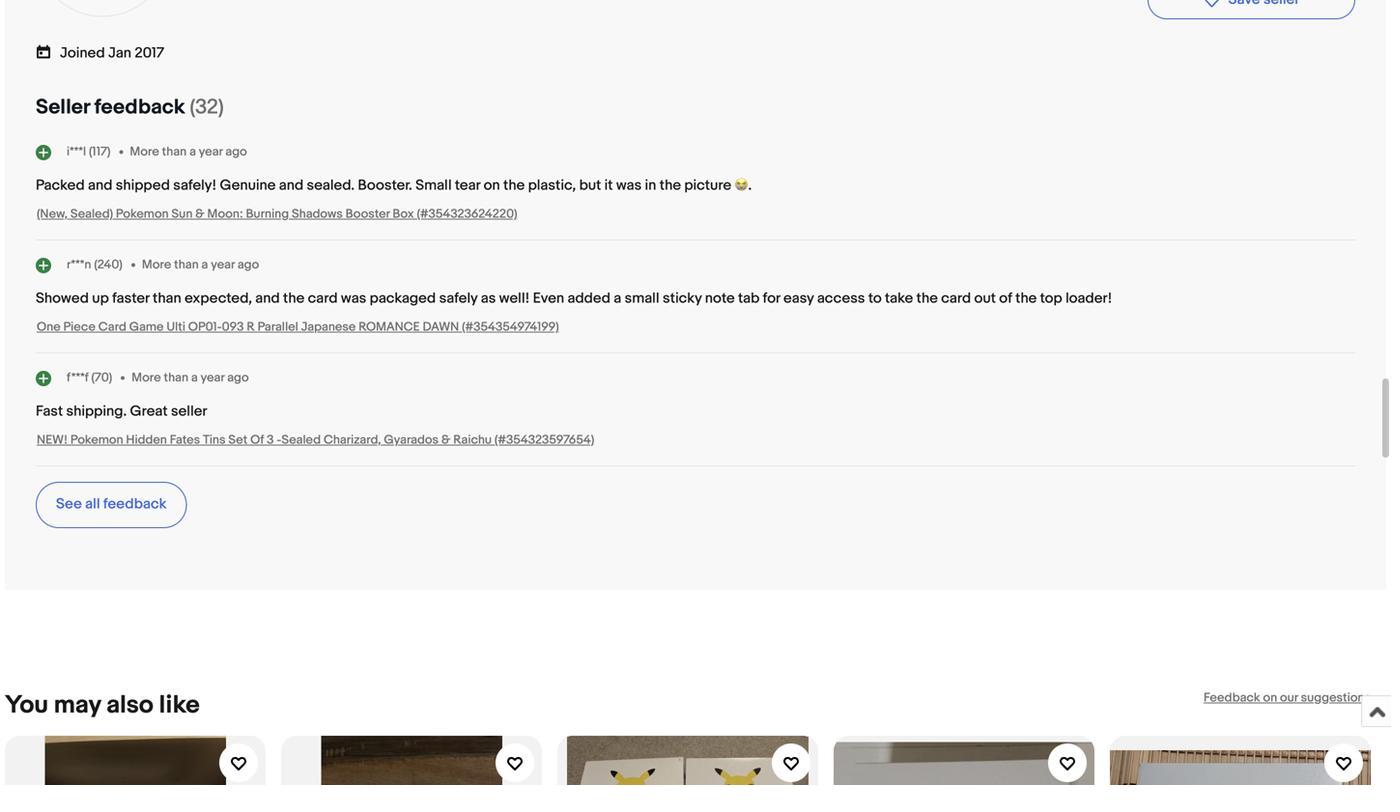 Task type: locate. For each thing, give the bounding box(es) containing it.
a up seller
[[191, 371, 198, 386]]

than for than
[[174, 258, 199, 272]]

dawn
[[423, 320, 459, 335]]

2 vertical spatial more
[[132, 371, 161, 386]]

more for great
[[132, 371, 161, 386]]

seller feedback (32)
[[36, 95, 224, 120]]

than up seller
[[164, 371, 188, 386]]

ago up genuine
[[226, 144, 247, 159]]

out
[[975, 290, 996, 308]]

1 card from the left
[[308, 290, 338, 308]]

was right it
[[616, 177, 642, 194]]

ago up 'expected,'
[[238, 258, 259, 272]]

all
[[85, 496, 100, 513]]

0 horizontal spatial on
[[484, 177, 500, 194]]

than up 'expected,'
[[174, 258, 199, 272]]

feedback down "2017"
[[94, 95, 185, 120]]

more than a year ago up seller
[[132, 371, 249, 386]]

take
[[885, 290, 914, 308]]

(new,
[[37, 207, 68, 222]]

of
[[250, 433, 264, 448]]

feedback right all
[[103, 496, 167, 513]]

text__icon wrapper image
[[36, 43, 60, 60]]

for
[[763, 290, 781, 308]]

ago
[[226, 144, 247, 159], [238, 258, 259, 272], [227, 371, 249, 386]]

0 horizontal spatial was
[[341, 290, 367, 308]]

picture
[[685, 177, 732, 194]]

than up safely!
[[162, 144, 187, 159]]

op01-
[[188, 320, 222, 335]]

also
[[106, 691, 154, 721]]

1 horizontal spatial on
[[1264, 691, 1278, 706]]

on right tear at the left of the page
[[484, 177, 500, 194]]

and
[[88, 177, 113, 194], [279, 177, 304, 194], [255, 290, 280, 308]]

ago for expected,
[[238, 258, 259, 272]]

see all feedback link
[[36, 482, 187, 529]]

(240)
[[94, 258, 123, 272]]

year up seller
[[201, 371, 225, 386]]

and up (new, sealed) pokemon sun & moon: burning shadows booster box (#354323624220)
[[279, 177, 304, 194]]

more up shipped
[[130, 144, 159, 159]]

great
[[130, 403, 168, 421]]

tear
[[455, 177, 481, 194]]

one piece card game ulti op01-093 r parallel japanese romance dawn (#354354974199) link
[[37, 320, 559, 335]]

1 vertical spatial was
[[341, 290, 367, 308]]

year up 'expected,'
[[211, 258, 235, 272]]

0 vertical spatial &
[[195, 207, 205, 222]]

ago down 093
[[227, 371, 249, 386]]

more than a year ago up safely!
[[130, 144, 247, 159]]

than
[[162, 144, 187, 159], [174, 258, 199, 272], [153, 290, 181, 308], [164, 371, 188, 386]]

r***n
[[67, 258, 91, 272]]

sticky
[[663, 290, 702, 308]]

joined jan 2017
[[60, 44, 164, 62]]

our
[[1281, 691, 1299, 706]]

0 vertical spatial ago
[[226, 144, 247, 159]]

(#354354974199)
[[462, 320, 559, 335]]

(#354323597654)
[[495, 433, 595, 448]]

like
[[159, 691, 200, 721]]

a up 'expected,'
[[202, 258, 208, 272]]

0 vertical spatial on
[[484, 177, 500, 194]]

a left small
[[614, 290, 622, 308]]

pokemon down shipping.
[[70, 433, 123, 448]]

pokemon down shipped
[[116, 207, 169, 222]]

tins
[[203, 433, 226, 448]]

than for seller
[[164, 371, 188, 386]]

on left our
[[1264, 691, 1278, 706]]

it
[[605, 177, 613, 194]]

card
[[308, 290, 338, 308], [942, 290, 972, 308]]

loader!
[[1066, 290, 1113, 308]]

year up safely!
[[199, 144, 223, 159]]

ulti
[[167, 320, 186, 335]]

year
[[199, 144, 223, 159], [211, 258, 235, 272], [201, 371, 225, 386]]

1 horizontal spatial card
[[942, 290, 972, 308]]

1 vertical spatial more
[[142, 258, 171, 272]]

& left raichu
[[442, 433, 451, 448]]

0 vertical spatial more
[[130, 144, 159, 159]]

note
[[705, 290, 735, 308]]

expected,
[[185, 290, 252, 308]]

0 vertical spatial year
[[199, 144, 223, 159]]

more up great
[[132, 371, 161, 386]]

f***f (70)
[[67, 371, 112, 386]]

1 horizontal spatial &
[[442, 433, 451, 448]]

feedback
[[94, 95, 185, 120], [103, 496, 167, 513]]

small
[[625, 290, 660, 308]]

seller
[[36, 95, 90, 120]]

(117)
[[89, 144, 111, 159]]

0 horizontal spatial card
[[308, 290, 338, 308]]

up
[[92, 290, 109, 308]]

a for than
[[202, 258, 208, 272]]

the left plastic,
[[504, 177, 525, 194]]

1 vertical spatial pokemon
[[70, 433, 123, 448]]

card left out
[[942, 290, 972, 308]]

1 vertical spatial year
[[211, 258, 235, 272]]

& right sun on the left top
[[195, 207, 205, 222]]

and up parallel
[[255, 290, 280, 308]]

2 vertical spatial more than a year ago
[[132, 371, 249, 386]]

0 vertical spatial more than a year ago
[[130, 144, 247, 159]]

1 vertical spatial feedback
[[103, 496, 167, 513]]

1 horizontal spatial was
[[616, 177, 642, 194]]

(new, sealed) pokemon sun & moon: burning shadows booster box (#354323624220)
[[37, 207, 518, 222]]

packaged
[[370, 290, 436, 308]]

more than a year ago
[[130, 144, 247, 159], [142, 258, 259, 272], [132, 371, 249, 386]]

was up japanese
[[341, 290, 367, 308]]

was
[[616, 177, 642, 194], [341, 290, 367, 308]]

suggestions
[[1301, 691, 1371, 706]]

a up safely!
[[190, 144, 196, 159]]

more up faster
[[142, 258, 171, 272]]

(70)
[[91, 371, 112, 386]]

fast
[[36, 403, 63, 421]]

packed and shipped safely! genuine and sealed.  booster. small tear on the plastic, but it was in the picture 😭.
[[36, 177, 752, 194]]

fast shipping. great seller
[[36, 403, 207, 421]]

than for safely!
[[162, 144, 187, 159]]

the right take
[[917, 290, 938, 308]]

&
[[195, 207, 205, 222], [442, 433, 451, 448]]

more
[[130, 144, 159, 159], [142, 258, 171, 272], [132, 371, 161, 386]]

a for seller
[[191, 371, 198, 386]]

1 vertical spatial more than a year ago
[[142, 258, 259, 272]]

year for genuine
[[199, 144, 223, 159]]

(32)
[[190, 95, 224, 120]]

genuine
[[220, 177, 276, 194]]

more than a year ago up 'expected,'
[[142, 258, 259, 272]]

moon:
[[207, 207, 243, 222]]

list
[[5, 721, 1387, 786]]

the
[[504, 177, 525, 194], [660, 177, 681, 194], [283, 290, 305, 308], [917, 290, 938, 308], [1016, 290, 1037, 308]]

of
[[1000, 290, 1013, 308]]

card up japanese
[[308, 290, 338, 308]]

sealed.
[[307, 177, 355, 194]]

1 vertical spatial ago
[[238, 258, 259, 272]]

0 horizontal spatial &
[[195, 207, 205, 222]]

safely!
[[173, 177, 217, 194]]

2 card from the left
[[942, 290, 972, 308]]

2017
[[135, 44, 164, 62]]



Task type: describe. For each thing, give the bounding box(es) containing it.
year for expected,
[[211, 258, 235, 272]]

(new, sealed) pokemon sun & moon: burning shadows booster box (#354323624220) link
[[37, 207, 518, 222]]

you may also like
[[5, 691, 200, 721]]

1 vertical spatial &
[[442, 433, 451, 448]]

😭.
[[735, 177, 752, 194]]

(#354323624220)
[[417, 207, 518, 222]]

see all feedback
[[56, 496, 167, 513]]

more than a year ago for expected,
[[142, 258, 259, 272]]

sealed)
[[70, 207, 113, 222]]

parallel
[[258, 320, 298, 335]]

0 vertical spatial pokemon
[[116, 207, 169, 222]]

well!
[[499, 290, 530, 308]]

shipping.
[[66, 403, 127, 421]]

more for faster
[[142, 258, 171, 272]]

faster
[[112, 290, 149, 308]]

-
[[277, 433, 282, 448]]

safely
[[439, 290, 478, 308]]

093
[[222, 320, 244, 335]]

showed
[[36, 290, 89, 308]]

and up sealed)
[[88, 177, 113, 194]]

booster
[[346, 207, 390, 222]]

game
[[129, 320, 164, 335]]

i***l (117)
[[67, 144, 111, 159]]

the right in
[[660, 177, 681, 194]]

one piece card game ulti op01-093 r parallel japanese romance dawn (#354354974199)
[[37, 320, 559, 335]]

small
[[416, 177, 452, 194]]

more for shipped
[[130, 144, 159, 159]]

sealed
[[282, 433, 321, 448]]

feedback on our suggestions
[[1204, 691, 1371, 706]]

to
[[869, 290, 882, 308]]

hidden
[[126, 433, 167, 448]]

the right of
[[1016, 290, 1037, 308]]

japanese
[[301, 320, 356, 335]]

showed up faster than expected, and the card was packaged safely as well! even added a small sticky note tab for easy access to take the card out of the top loader!
[[36, 290, 1113, 308]]

more than a year ago for genuine
[[130, 144, 247, 159]]

burning
[[246, 207, 289, 222]]

gyarados
[[384, 433, 439, 448]]

a for safely!
[[190, 144, 196, 159]]

and for expected,
[[255, 290, 280, 308]]

jan
[[108, 44, 131, 62]]

0 vertical spatial feedback
[[94, 95, 185, 120]]

new! pokemon hidden fates tins set of 3 -sealed charizard, gyarados & raichu (#354323597654) link
[[37, 433, 595, 448]]

the up "one piece card game ulti op01-093 r parallel japanese romance dawn (#354354974199)" link
[[283, 290, 305, 308]]

tab
[[738, 290, 760, 308]]

added
[[568, 290, 611, 308]]

piece
[[63, 320, 96, 335]]

seller
[[171, 403, 207, 421]]

booster.
[[358, 177, 413, 194]]

romance
[[359, 320, 420, 335]]

as
[[481, 290, 496, 308]]

plastic,
[[528, 177, 576, 194]]

but
[[579, 177, 601, 194]]

may
[[54, 691, 101, 721]]

new!
[[37, 433, 68, 448]]

even
[[533, 290, 565, 308]]

one
[[37, 320, 61, 335]]

shipped
[[116, 177, 170, 194]]

see
[[56, 496, 82, 513]]

new! pokemon hidden fates tins set of 3 -sealed charizard, gyarados & raichu (#354323597654)
[[37, 433, 595, 448]]

box
[[393, 207, 414, 222]]

sun
[[172, 207, 193, 222]]

card
[[98, 320, 126, 335]]

f***f
[[67, 371, 89, 386]]

ago for genuine
[[226, 144, 247, 159]]

joined
[[60, 44, 105, 62]]

charizard,
[[324, 433, 381, 448]]

in
[[645, 177, 657, 194]]

access
[[817, 290, 865, 308]]

and for genuine
[[279, 177, 304, 194]]

fates
[[170, 433, 200, 448]]

you
[[5, 691, 48, 721]]

raichu
[[453, 433, 492, 448]]

1 vertical spatial on
[[1264, 691, 1278, 706]]

top
[[1041, 290, 1063, 308]]

i***l
[[67, 144, 86, 159]]

feedback on our suggestions link
[[1204, 691, 1371, 706]]

than up ulti
[[153, 290, 181, 308]]

2 vertical spatial year
[[201, 371, 225, 386]]

2 vertical spatial ago
[[227, 371, 249, 386]]

r***n (240)
[[67, 258, 123, 272]]

0 vertical spatial was
[[616, 177, 642, 194]]

r
[[247, 320, 255, 335]]



Task type: vqa. For each thing, say whether or not it's contained in the screenshot.
THE (117)
yes



